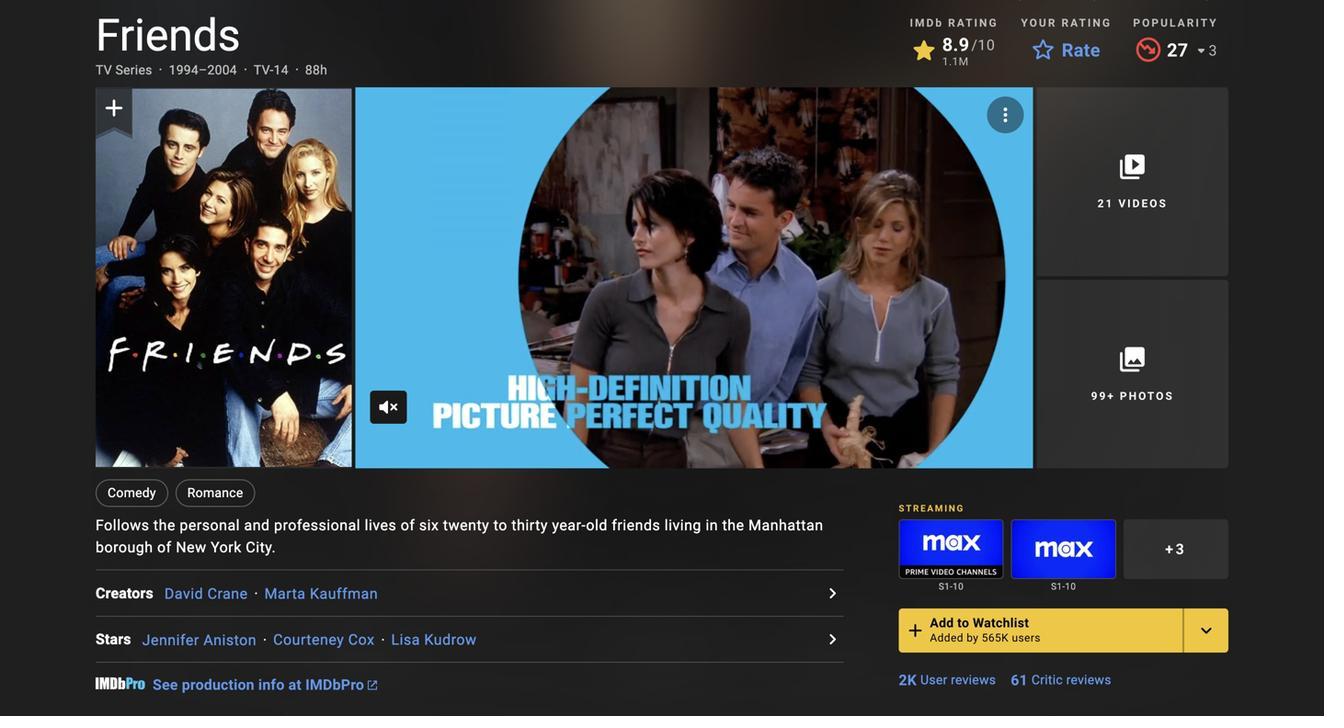 Task type: vqa. For each thing, say whether or not it's contained in the screenshot.
Romance
yes



Task type: describe. For each thing, give the bounding box(es) containing it.
rate
[[1062, 40, 1101, 61]]

2k
[[899, 672, 917, 690]]

add title to another list image
[[1196, 620, 1218, 642]]

kudrow
[[425, 632, 477, 649]]

borough
[[96, 539, 153, 557]]

courteney cox button
[[273, 632, 375, 649]]

added
[[931, 632, 964, 645]]

professional
[[274, 517, 361, 535]]

imdb
[[910, 17, 944, 29]]

imdbpro
[[306, 677, 364, 694]]

marta
[[265, 586, 306, 603]]

10 inside "8.9 / 10 1.1m"
[[978, 36, 996, 54]]

1 s1-10 group from the left
[[899, 520, 1004, 594]]

reviews for 2k
[[952, 673, 997, 688]]

york
[[211, 539, 242, 557]]

tv
[[96, 63, 112, 78]]

comedy
[[108, 486, 156, 501]]

series
[[116, 63, 152, 78]]

jennifer
[[142, 632, 199, 649]]

add image
[[905, 620, 927, 642]]

trailer 2 for friends: the complete series image
[[355, 87, 1034, 469]]

tv-14
[[254, 63, 289, 78]]

jennifer aniston button
[[142, 632, 257, 649]]

see full cast and crew image for cox
[[822, 629, 844, 651]]

photos
[[1121, 390, 1175, 403]]

creators
[[96, 585, 154, 602]]

s1-10 for watch on max 'image' associated with s1-10 link related to 2nd the s1-10 group from the right
[[939, 582, 964, 593]]

courteney
[[273, 632, 344, 649]]

rating for your rating
[[1062, 17, 1112, 29]]

streaming
[[899, 503, 965, 514]]

61
[[1011, 672, 1029, 690]]

romance
[[188, 486, 243, 501]]

565k
[[982, 632, 1009, 645]]

88h
[[305, 63, 328, 78]]

video player application
[[355, 87, 1034, 469]]

21
[[1098, 198, 1115, 210]]

watchlist
[[973, 616, 1030, 631]]

at
[[289, 677, 302, 694]]

2k user reviews
[[899, 672, 997, 690]]

romance button
[[176, 480, 255, 508]]

tv-
[[254, 63, 274, 78]]

volume off image
[[377, 397, 400, 419]]

six
[[419, 517, 439, 535]]

see production info at imdbpro
[[153, 677, 364, 694]]

watch on max image for 1st the s1-10 group from right's s1-10 link
[[1013, 521, 1116, 579]]

+3 button
[[1124, 520, 1229, 580]]

arrow drop down image
[[1191, 40, 1213, 62]]

critic
[[1032, 673, 1064, 688]]

27
[[1168, 40, 1189, 61]]

jennifer aniston
[[142, 632, 257, 649]]

rating for imdb rating
[[949, 17, 999, 29]]

see production info at imdbpro button
[[153, 677, 377, 694]]

aniston
[[204, 632, 257, 649]]

to inside follows the personal and professional lives of six twenty to thirty year-old friends living in the manhattan borough of new york city.
[[494, 517, 508, 535]]

twenty
[[443, 517, 490, 535]]

1 vertical spatial of
[[157, 539, 172, 557]]

marta kauffman button
[[265, 586, 378, 603]]

+3
[[1166, 541, 1187, 558]]

follows the personal and professional lives of six twenty to thirty year-old friends living in the manhattan borough of new york city.
[[96, 517, 824, 557]]

courteney cox
[[273, 632, 375, 649]]

your
[[1022, 17, 1058, 29]]

lives
[[365, 517, 397, 535]]

living
[[665, 517, 702, 535]]

and
[[244, 517, 270, 535]]

info
[[258, 677, 285, 694]]

stars
[[96, 631, 131, 649]]

s1-10 link for 1st the s1-10 group from right
[[1012, 580, 1117, 594]]

old
[[586, 517, 608, 535]]

user
[[921, 673, 948, 688]]

1 the from the left
[[154, 517, 176, 535]]

10 for 1st the s1-10 group from right
[[1066, 582, 1077, 593]]

tv series
[[96, 63, 152, 78]]

reviews for 61
[[1067, 673, 1112, 688]]

21 videos
[[1098, 198, 1168, 210]]

lisa kudrow
[[392, 632, 477, 649]]

friends
[[612, 517, 661, 535]]

99+
[[1092, 390, 1116, 403]]

manhattan
[[749, 517, 824, 535]]



Task type: locate. For each thing, give the bounding box(es) containing it.
video autoplay preference image
[[995, 104, 1017, 126]]

marta kauffman
[[265, 586, 378, 603]]

kauffman
[[310, 586, 378, 603]]

reviews inside 61 critic reviews
[[1067, 673, 1112, 688]]

1 rating from the left
[[949, 17, 999, 29]]

s1-10 link
[[899, 580, 1004, 594], [1012, 580, 1117, 594]]

2 s1-10 from the left
[[1052, 582, 1077, 593]]

1 vertical spatial see full cast and crew image
[[822, 629, 844, 651]]

1 horizontal spatial watch on max image
[[1013, 521, 1116, 579]]

in
[[706, 517, 719, 535]]

tv-14 button
[[254, 61, 289, 80]]

2 see full cast and crew image from the top
[[822, 629, 844, 651]]

videos
[[1119, 198, 1168, 210]]

1 horizontal spatial to
[[958, 616, 970, 631]]

3
[[1209, 42, 1218, 59]]

1 watch on max image from the left
[[900, 521, 1003, 579]]

reviews right user
[[952, 673, 997, 688]]

0 horizontal spatial s1-10
[[939, 582, 964, 593]]

imdb rating
[[910, 17, 999, 29]]

see full cast and crew image down manhattan
[[822, 583, 844, 605]]

to
[[494, 517, 508, 535], [958, 616, 970, 631]]

creators button
[[96, 583, 165, 605]]

city.
[[246, 539, 276, 557]]

0 vertical spatial of
[[401, 517, 415, 535]]

david
[[165, 586, 203, 603]]

users
[[1013, 632, 1041, 645]]

jennifer aniston, courteney cox, lisa kudrow, matt leblanc, matthew perry, and david schwimmer in friends (1994) image
[[96, 89, 352, 468]]

s1-10
[[939, 582, 964, 593], [1052, 582, 1077, 593]]

the right follows
[[154, 517, 176, 535]]

s1-10 link for 2nd the s1-10 group from the right
[[899, 580, 1004, 594]]

rating
[[949, 17, 999, 29], [1062, 17, 1112, 29]]

0 horizontal spatial 10
[[953, 582, 964, 593]]

1994–2004 button
[[169, 61, 237, 80]]

1 horizontal spatial s1-
[[1052, 582, 1066, 593]]

lisa
[[392, 632, 420, 649]]

cox
[[348, 632, 375, 649]]

1.1m
[[943, 55, 969, 68]]

0 horizontal spatial s1-10 group
[[899, 520, 1004, 594]]

lisa kudrow button
[[392, 632, 477, 649]]

0 horizontal spatial s1-10 link
[[899, 580, 1004, 594]]

8.9 / 10 1.1m
[[943, 34, 996, 68]]

1 horizontal spatial rating
[[1062, 17, 1112, 29]]

2 rating from the left
[[1062, 17, 1112, 29]]

personal
[[180, 517, 240, 535]]

add
[[931, 616, 955, 631]]

2 reviews from the left
[[1067, 673, 1112, 688]]

s1-10 group up users
[[1012, 520, 1117, 594]]

see
[[153, 677, 178, 694]]

the right in at the bottom of page
[[723, 517, 745, 535]]

1 horizontal spatial s1-10 group
[[1012, 520, 1117, 594]]

reviews inside 2k user reviews
[[952, 673, 997, 688]]

2 s1-10 link from the left
[[1012, 580, 1117, 594]]

david crane button
[[165, 586, 248, 603]]

to inside add to watchlist added by 565k users
[[958, 616, 970, 631]]

to left thirty
[[494, 517, 508, 535]]

1 horizontal spatial of
[[401, 517, 415, 535]]

crane
[[208, 586, 248, 603]]

rating up "/" on the right
[[949, 17, 999, 29]]

rate button
[[1022, 34, 1112, 67]]

comedy button
[[96, 480, 168, 508]]

the
[[154, 517, 176, 535], [723, 517, 745, 535]]

s1-10 group down streaming at the bottom right
[[899, 520, 1004, 594]]

watch friends: the complete series element
[[355, 87, 1034, 469]]

add to watchlist added by 565k users
[[931, 616, 1041, 645]]

0 horizontal spatial watch on max image
[[900, 521, 1003, 579]]

0 horizontal spatial of
[[157, 539, 172, 557]]

2 s1- from the left
[[1052, 582, 1066, 593]]

10 for 2nd the s1-10 group from the right
[[953, 582, 964, 593]]

99+ photos button
[[1037, 280, 1229, 469]]

s1-10 group
[[899, 520, 1004, 594], [1012, 520, 1117, 594]]

year-
[[552, 517, 586, 535]]

1 horizontal spatial reviews
[[1067, 673, 1112, 688]]

1 horizontal spatial the
[[723, 517, 745, 535]]

reviews right the critic
[[1067, 673, 1112, 688]]

1 reviews from the left
[[952, 673, 997, 688]]

s1-10 link up users
[[1012, 580, 1117, 594]]

1 horizontal spatial s1-10
[[1052, 582, 1077, 593]]

1 vertical spatial to
[[958, 616, 970, 631]]

s1- for 2nd the s1-10 group from the right
[[939, 582, 953, 593]]

0 horizontal spatial s1-
[[939, 582, 953, 593]]

by
[[967, 632, 979, 645]]

of
[[401, 517, 415, 535], [157, 539, 172, 557]]

of left new
[[157, 539, 172, 557]]

to up by
[[958, 616, 970, 631]]

1 s1-10 link from the left
[[899, 580, 1004, 594]]

1994–2004
[[169, 63, 237, 78]]

watch on max image for s1-10 link related to 2nd the s1-10 group from the right
[[900, 521, 1003, 579]]

1 s1-10 from the left
[[939, 582, 964, 593]]

s1-10 for 1st the s1-10 group from right's s1-10 link watch on max 'image'
[[1052, 582, 1077, 593]]

your rating
[[1022, 17, 1112, 29]]

launch inline image
[[368, 682, 377, 691]]

0 vertical spatial to
[[494, 517, 508, 535]]

david crane
[[165, 586, 248, 603]]

1 s1- from the left
[[939, 582, 953, 593]]

watch on max image
[[900, 521, 1003, 579], [1013, 521, 1116, 579]]

0 vertical spatial see full cast and crew image
[[822, 583, 844, 605]]

1 horizontal spatial 10
[[978, 36, 996, 54]]

production
[[182, 677, 255, 694]]

2 horizontal spatial 10
[[1066, 582, 1077, 593]]

10
[[978, 36, 996, 54], [953, 582, 964, 593], [1066, 582, 1077, 593]]

1 horizontal spatial s1-10 link
[[1012, 580, 1117, 594]]

see full cast and crew image left add icon
[[822, 629, 844, 651]]

see full cast and crew image for kauffman
[[822, 583, 844, 605]]

reviews
[[952, 673, 997, 688], [1067, 673, 1112, 688]]

thirty
[[512, 517, 548, 535]]

s1-10 link up the add
[[899, 580, 1004, 594]]

see full cast and crew image
[[822, 583, 844, 605], [822, 629, 844, 651]]

group
[[355, 87, 1034, 469], [96, 87, 352, 469], [899, 520, 1004, 580], [1012, 520, 1117, 580]]

14
[[274, 63, 289, 78]]

2 s1-10 group from the left
[[1012, 520, 1117, 594]]

8.9
[[943, 34, 970, 56]]

1 see full cast and crew image from the top
[[822, 583, 844, 605]]

0 horizontal spatial the
[[154, 517, 176, 535]]

of left the six
[[401, 517, 415, 535]]

21 videos button
[[1037, 87, 1229, 276]]

/
[[972, 36, 978, 54]]

0 horizontal spatial to
[[494, 517, 508, 535]]

2 the from the left
[[723, 517, 745, 535]]

new
[[176, 539, 207, 557]]

61 critic reviews
[[1011, 672, 1112, 690]]

0 horizontal spatial rating
[[949, 17, 999, 29]]

rating up rate
[[1062, 17, 1112, 29]]

stars button
[[96, 629, 142, 651]]

friends
[[96, 10, 241, 61]]

2 watch on max image from the left
[[1013, 521, 1116, 579]]

popularity
[[1134, 17, 1219, 29]]

follows
[[96, 517, 149, 535]]

0 horizontal spatial reviews
[[952, 673, 997, 688]]

s1- for 1st the s1-10 group from right
[[1052, 582, 1066, 593]]



